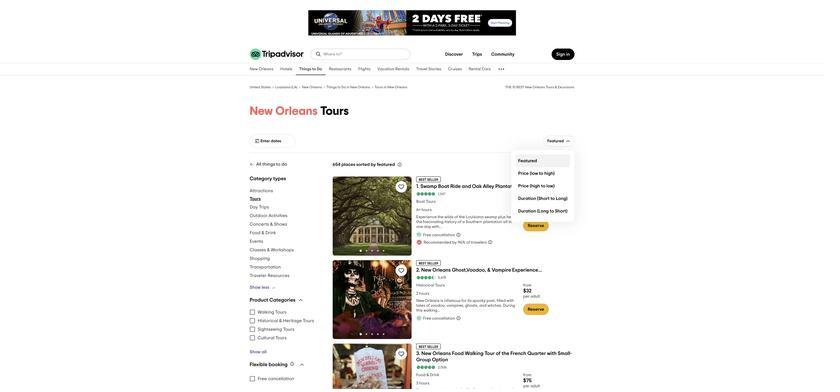 Task type: vqa. For each thing, say whether or not it's contained in the screenshot.
the top Website link
no



Task type: describe. For each thing, give the bounding box(es) containing it.
infamous
[[444, 299, 461, 303]]

excursions
[[558, 85, 574, 89]]

2 vertical spatial free cancellation
[[258, 377, 294, 381]]

to inside things to do link
[[312, 67, 316, 71]]

0 vertical spatial new orleans link
[[246, 63, 277, 75]]

transportation link
[[250, 263, 281, 272]]

(high
[[530, 184, 540, 188]]

historical tours
[[416, 283, 445, 287]]

save to a trip image for 1.
[[398, 184, 405, 190]]

small-
[[558, 351, 572, 357]]

flights
[[358, 67, 371, 71]]

tours up historical & heritage tours
[[275, 310, 286, 315]]

tours down sightseeing tours
[[275, 336, 287, 340]]

to for duration (long to short)
[[550, 209, 554, 213]]

& up sightseeing tours
[[279, 319, 282, 323]]

2 hours
[[416, 292, 429, 296]]

new inside best seller 1. swamp boat ride and oak alley plantation tour from new orleans
[[544, 184, 554, 189]]

and inside new orleans is infamous for its spooky past, filled with tales of voodoo, vampires, ghosts, and witches. during this walking…
[[479, 304, 487, 308]]

orleans down '(la)'
[[275, 105, 318, 117]]

outdoor
[[250, 214, 268, 218]]

& inside 'link'
[[267, 248, 270, 252]]

boat tours
[[416, 200, 436, 204]]

from for $75
[[523, 373, 531, 377]]

product
[[250, 298, 268, 303]]

traveler resources link
[[250, 272, 289, 280]]

all for clear all filters
[[559, 162, 563, 166]]

duration (long to short)
[[518, 209, 568, 213]]

1 vertical spatial drink
[[430, 373, 439, 377]]

ride
[[450, 184, 461, 189]]

best seller
[[419, 345, 438, 349]]

to for price (low to high)
[[539, 171, 543, 176]]

trips inside 'button'
[[472, 52, 482, 57]]

restaurants link
[[325, 63, 355, 75]]

carousel of images figure for 2.
[[333, 260, 412, 339]]

activities
[[269, 214, 287, 218]]

events link
[[250, 237, 263, 246]]

advertisement region
[[308, 10, 516, 36]]

from for $32
[[523, 283, 531, 287]]

plantation
[[495, 184, 520, 189]]

history
[[444, 220, 457, 224]]

food inside new orleans food walking tour of the french quarter with small- group option
[[452, 351, 464, 357]]

duration for duration (short to long)
[[518, 196, 536, 201]]

rental cars link
[[465, 63, 494, 75]]

from $119 per adult
[[523, 200, 540, 215]]

2
[[416, 292, 418, 296]]

united states link
[[250, 85, 271, 89]]

best seller 1. swamp boat ride and oak alley plantation tour from new orleans
[[416, 178, 573, 189]]

categories
[[269, 298, 295, 303]]

dates
[[271, 139, 281, 143]]

low)
[[546, 184, 555, 188]]

tales
[[416, 304, 425, 308]]

enter dates button
[[250, 134, 295, 148]]

tours left excursions
[[546, 85, 554, 89]]

rental
[[469, 67, 481, 71]]

outdoor activities link
[[250, 212, 287, 220]]

save to a trip image for 2.
[[398, 267, 405, 274]]

oak
[[472, 184, 482, 189]]

option
[[432, 358, 448, 363]]

shopping
[[250, 256, 270, 261]]

per for $32
[[523, 295, 530, 299]]

from for $119
[[523, 200, 531, 204]]

southern
[[466, 220, 482, 224]]

walking inside new orleans food walking tour of the french quarter with small- group option
[[465, 351, 483, 357]]

to for price (high to low)
[[541, 184, 545, 188]]

do for things to do
[[317, 67, 322, 71]]

0 vertical spatial new orleans
[[250, 67, 273, 71]]

of inside new orleans food walking tour of the french quarter with small- group option
[[496, 351, 501, 357]]

duration for duration (long to short)
[[518, 209, 536, 213]]

6+
[[416, 208, 421, 212]]

of right wilds
[[454, 215, 458, 219]]

0 vertical spatial free
[[423, 233, 431, 237]]

tours down historical & heritage tours
[[283, 327, 294, 332]]

plantation
[[483, 220, 502, 224]]

all things to do
[[256, 162, 287, 167]]

0 horizontal spatial by
[[371, 162, 376, 167]]

of right the 96% in the bottom of the page
[[466, 241, 470, 245]]

0 horizontal spatial food & drink
[[250, 231, 276, 235]]

tripadvisor image
[[250, 49, 303, 60]]

1 vertical spatial free
[[423, 317, 431, 321]]

things for things to do in new orleans
[[326, 85, 337, 89]]

1.
[[416, 184, 419, 189]]

orleans right "10"
[[533, 85, 545, 89]]

things for things to do
[[299, 67, 311, 71]]

654 places sorted by featured
[[333, 162, 395, 167]]

clear
[[548, 162, 558, 166]]

10
[[512, 85, 516, 89]]

2,006 link
[[416, 366, 574, 370]]

0 vertical spatial free cancellation
[[423, 233, 455, 237]]

new right "10"
[[525, 85, 532, 89]]

0 vertical spatial cancellation
[[432, 233, 455, 237]]

orleans down things to do link
[[309, 85, 322, 89]]

tours down 5,675 at the bottom right
[[435, 283, 445, 287]]

walking tours
[[258, 310, 286, 315]]

from inside best seller 1. swamp boat ride and oak alley plantation tour from new orleans
[[532, 184, 542, 189]]

price (high to low)
[[518, 184, 555, 188]]

cruises
[[448, 67, 462, 71]]

cars
[[482, 67, 491, 71]]

the
[[505, 85, 512, 89]]

new inside new orleans food walking tour of the french quarter with small- group option
[[421, 351, 431, 357]]

show for show less
[[250, 285, 261, 290]]

filters
[[564, 162, 574, 166]]

1 vertical spatial food & drink
[[416, 373, 439, 377]]

orleans down rentals
[[395, 85, 407, 89]]

$119
[[523, 205, 533, 210]]

& down 'concerts'
[[261, 231, 264, 235]]

seller for new
[[427, 262, 438, 265]]

best for best seller 2. new orleans ghost,voodoo, & vampire experience…
[[419, 262, 426, 265]]

orleans up the states
[[259, 67, 273, 71]]

tours up day
[[250, 197, 261, 201]]

and inside best seller 1. swamp boat ride and oak alley plantation tour from new orleans
[[462, 184, 471, 189]]

attractions
[[250, 189, 273, 193]]

tour inside best seller 1. swamp boat ride and oak alley plantation tour from new orleans
[[521, 184, 531, 189]]

travel
[[416, 67, 427, 71]]

show all button
[[250, 342, 267, 355]]

classes & workshops
[[250, 248, 294, 252]]

rental cars
[[469, 67, 491, 71]]

the up 'a'
[[459, 215, 465, 219]]

adult for $32
[[530, 295, 540, 299]]

adult for $75
[[530, 385, 540, 389]]

historical & heritage tours
[[258, 319, 314, 323]]

category
[[250, 176, 272, 182]]

featured for list box containing featured
[[518, 158, 537, 163]]

4.5 of 5 bubbles image
[[416, 276, 436, 279]]

all inside experience the wilds of the louisiana swamp plus hear the fascinating history of a southern plantation all in one day with…
[[503, 220, 508, 224]]

hours for 3.
[[419, 382, 429, 386]]

concerts & shows
[[250, 222, 287, 227]]

reserve link for $119
[[523, 220, 549, 232]]

walking…
[[424, 309, 440, 313]]

things to do link
[[296, 63, 325, 75]]

clear all filters
[[548, 162, 574, 166]]

new right '(la)'
[[302, 85, 309, 89]]

recommended
[[424, 241, 451, 245]]

0 vertical spatial hours
[[421, 208, 432, 212]]

1,347
[[438, 192, 445, 196]]

product categories
[[250, 298, 295, 303]]

resources
[[268, 274, 289, 278]]

show all
[[250, 350, 267, 354]]

new down united states at the left of page
[[250, 105, 273, 117]]

day
[[250, 205, 258, 210]]

transportation
[[250, 265, 281, 270]]

louisiana inside experience the wilds of the louisiana swamp plus hear the fascinating history of a southern plantation all in one day with…
[[466, 215, 484, 219]]

food & drink link
[[250, 229, 276, 237]]

2 vertical spatial free
[[258, 377, 267, 381]]

things to do in new orleans
[[326, 85, 370, 89]]

list box containing featured
[[511, 150, 574, 222]]

traveler resources
[[250, 274, 289, 278]]

of inside new orleans is infamous for its spooky past, filled with tales of voodoo, vampires, ghosts, and witches. during this walking…
[[426, 304, 430, 308]]

historical for historical tours
[[416, 283, 434, 287]]

in right the sign
[[566, 52, 570, 57]]

swamp
[[484, 215, 497, 219]]

(long
[[537, 209, 549, 213]]

orleans inside new orleans food walking tour of the french quarter with small- group option
[[433, 351, 451, 357]]

1 horizontal spatial new orleans
[[302, 85, 322, 89]]

3.
[[416, 351, 420, 357]]

do
[[281, 162, 287, 167]]

traveler
[[250, 274, 267, 278]]

5.0 of 5 bubbles image for new orleans food walking tour of the french quarter with small- group option
[[416, 366, 436, 369]]

travelers
[[471, 241, 487, 245]]

with for quarter
[[547, 351, 557, 357]]

0 horizontal spatial trips
[[259, 205, 269, 210]]

hotels
[[280, 67, 292, 71]]

orleans inside new orleans is infamous for its spooky past, filled with tales of voodoo, vampires, ghosts, and witches. during this walking…
[[425, 299, 440, 303]]

sightseeing
[[258, 327, 282, 332]]

the left wilds
[[438, 215, 444, 219]]

price for price (high to low)
[[518, 184, 529, 188]]

trips button
[[468, 49, 487, 60]]



Task type: locate. For each thing, give the bounding box(es) containing it.
0 vertical spatial by
[[371, 162, 376, 167]]

1 save to a trip image from the top
[[398, 184, 405, 190]]

0 horizontal spatial all
[[262, 350, 267, 354]]

0 vertical spatial food & drink
[[250, 231, 276, 235]]

louisiana up southern
[[466, 215, 484, 219]]

workshops
[[271, 248, 294, 252]]

in down vacation
[[384, 85, 387, 89]]

2 carousel of images figure from the top
[[333, 260, 412, 339]]

from up the $119
[[523, 200, 531, 204]]

new up (short
[[544, 184, 554, 189]]

1 vertical spatial food
[[452, 351, 464, 357]]

1 vertical spatial all
[[503, 220, 508, 224]]

historical up sightseeing
[[258, 319, 278, 323]]

1 horizontal spatial and
[[479, 304, 487, 308]]

price for price (low to high)
[[518, 171, 529, 176]]

short)
[[555, 209, 568, 213]]

flexible booking
[[250, 362, 288, 368]]

from up $75 at the right of page
[[523, 373, 531, 377]]

0 horizontal spatial with
[[507, 299, 514, 303]]

sightseeing tours
[[258, 327, 294, 332]]

0 vertical spatial reserve
[[528, 224, 544, 228]]

per for $75
[[523, 385, 530, 389]]

show up flexible
[[250, 350, 261, 354]]

1 vertical spatial hours
[[419, 292, 429, 296]]

new orleans
[[250, 67, 273, 71], [302, 85, 322, 89]]

of
[[454, 215, 458, 219], [458, 220, 461, 224], [466, 241, 470, 245], [426, 304, 430, 308], [496, 351, 501, 357]]

from inside from $119 per adult
[[523, 200, 531, 204]]

enter dates
[[261, 139, 281, 143]]

and left the oak
[[462, 184, 471, 189]]

adult
[[530, 211, 540, 215], [530, 295, 540, 299], [530, 385, 540, 389]]

boat up 1,347
[[438, 184, 449, 189]]

french
[[510, 351, 526, 357]]

& up '5,675' link in the right bottom of the page
[[487, 268, 491, 273]]

orleans down flights
[[358, 85, 370, 89]]

best right "10"
[[516, 85, 524, 89]]

community button
[[487, 49, 519, 60]]

1 vertical spatial free cancellation
[[423, 317, 455, 321]]

all
[[256, 162, 261, 167]]

2 vertical spatial seller
[[427, 345, 438, 349]]

new up tales
[[416, 299, 424, 303]]

per inside from $32 per adult
[[523, 295, 530, 299]]

0 vertical spatial featured
[[547, 139, 564, 143]]

concerts
[[250, 222, 269, 227]]

1 vertical spatial by
[[452, 241, 457, 245]]

1 reserve from the top
[[528, 224, 544, 228]]

show for show all
[[250, 350, 261, 354]]

1 vertical spatial featured
[[518, 158, 537, 163]]

2 vertical spatial cancellation
[[268, 377, 294, 381]]

all inside button
[[262, 350, 267, 354]]

reserve down duration (long to short)
[[528, 224, 544, 228]]

0 vertical spatial carousel of images figure
[[333, 177, 412, 256]]

best for best seller
[[419, 345, 426, 349]]

ghosts,
[[465, 304, 478, 308]]

new orleans up united states link
[[250, 67, 273, 71]]

featured inside 'dropdown button'
[[547, 139, 564, 143]]

2,006
[[438, 366, 447, 369]]

5.0 of 5 bubbles image inside 1,347 link
[[416, 192, 436, 196]]

classes & workshops link
[[250, 246, 294, 254]]

orleans up "long)"
[[555, 184, 573, 189]]

reserve for $119
[[528, 224, 544, 228]]

free down day
[[423, 233, 431, 237]]

concerts & shows link
[[250, 220, 287, 229]]

1 vertical spatial 5.0 of 5 bubbles image
[[416, 366, 436, 369]]

free cancellation down the walking…
[[423, 317, 455, 321]]

0 horizontal spatial boat
[[416, 200, 425, 204]]

(la)
[[291, 85, 297, 89]]

by right "sorted"
[[371, 162, 376, 167]]

save to a trip image
[[398, 351, 405, 358]]

0 vertical spatial adult
[[530, 211, 540, 215]]

5.0 of 5 bubbles image down 'group'
[[416, 366, 436, 369]]

1 horizontal spatial drink
[[430, 373, 439, 377]]

louisiana left '(la)'
[[275, 85, 291, 89]]

show left less
[[250, 285, 261, 290]]

reserve link down duration (long to short)
[[523, 220, 549, 232]]

the up one
[[416, 220, 422, 224]]

1 vertical spatial adult
[[530, 295, 540, 299]]

None search field
[[311, 49, 410, 59]]

1 horizontal spatial louisiana
[[466, 215, 484, 219]]

hours up experience
[[421, 208, 432, 212]]

0 horizontal spatial and
[[462, 184, 471, 189]]

all things to do link
[[250, 162, 287, 167]]

cultural tours
[[258, 336, 287, 340]]

free cancellation up recommended
[[423, 233, 455, 237]]

seller up swamp
[[427, 178, 438, 182]]

0 vertical spatial and
[[462, 184, 471, 189]]

seller inside best seller 1. swamp boat ride and oak alley plantation tour from new orleans
[[427, 178, 438, 182]]

discover
[[445, 52, 463, 57]]

cancellation down booking
[[268, 377, 294, 381]]

to for all things to do
[[276, 162, 280, 167]]

1 vertical spatial boat
[[416, 200, 425, 204]]

per
[[523, 211, 530, 215], [523, 295, 530, 299], [523, 385, 530, 389]]

5,675
[[438, 276, 446, 279]]

2 reserve link from the top
[[523, 304, 549, 315]]

0 vertical spatial reserve link
[[523, 220, 549, 232]]

featured for the featured 'dropdown button'
[[547, 139, 564, 143]]

new up united
[[250, 67, 258, 71]]

1 vertical spatial trips
[[259, 205, 269, 210]]

reserve for $32
[[528, 307, 544, 312]]

save to a trip image
[[398, 184, 405, 190], [398, 267, 405, 274]]

hours right 2
[[419, 292, 429, 296]]

group
[[416, 358, 431, 363]]

louisiana (la)
[[275, 85, 297, 89]]

new orleans link right '(la)'
[[302, 85, 322, 89]]

price left (high
[[518, 184, 529, 188]]

adult inside from $32 per adult
[[530, 295, 540, 299]]

2 vertical spatial adult
[[530, 385, 540, 389]]

adult down the $119
[[530, 211, 540, 215]]

show less button
[[250, 285, 278, 290]]

2 save to a trip image from the top
[[398, 267, 405, 274]]

1 horizontal spatial food
[[416, 373, 426, 377]]

walking up 2,006 'link'
[[465, 351, 483, 357]]

1 vertical spatial tour
[[485, 351, 495, 357]]

day trips link
[[250, 203, 269, 212]]

sign in
[[556, 52, 570, 57]]

1 vertical spatial save to a trip image
[[398, 267, 405, 274]]

1 price from the top
[[518, 171, 529, 176]]

hear
[[507, 215, 515, 219]]

0 vertical spatial do
[[317, 67, 322, 71]]

and down spooky
[[479, 304, 487, 308]]

high)
[[544, 171, 555, 176]]

per for $119
[[523, 211, 530, 215]]

with up during
[[507, 299, 514, 303]]

search image
[[315, 51, 321, 57]]

1 reserve link from the top
[[523, 220, 549, 232]]

&
[[555, 85, 557, 89], [270, 222, 273, 227], [261, 231, 264, 235], [267, 248, 270, 252], [487, 268, 491, 273], [279, 319, 282, 323], [427, 373, 429, 377]]

1 carousel of images figure from the top
[[333, 177, 412, 256]]

is
[[440, 299, 443, 303]]

& left shows
[[270, 222, 273, 227]]

experience
[[416, 215, 437, 219]]

stories
[[428, 67, 441, 71]]

0 horizontal spatial tour
[[485, 351, 495, 357]]

food & drink down 'concerts'
[[250, 231, 276, 235]]

1 vertical spatial cancellation
[[432, 317, 455, 321]]

with inside new orleans is infamous for its spooky past, filled with tales of voodoo, vampires, ghosts, and witches. during this walking…
[[507, 299, 514, 303]]

enter
[[261, 139, 270, 143]]

2.
[[416, 268, 420, 273]]

carousel of images figure
[[333, 177, 412, 256], [333, 260, 412, 339]]

best for best seller 1. swamp boat ride and oak alley plantation tour from new orleans
[[419, 178, 426, 182]]

0 horizontal spatial louisiana
[[275, 85, 291, 89]]

1 adult from the top
[[530, 211, 540, 215]]

seller inside best seller 2. new orleans ghost,voodoo, & vampire experience…
[[427, 262, 438, 265]]

& inside best seller 2. new orleans ghost,voodoo, & vampire experience…
[[487, 268, 491, 273]]

1 vertical spatial show
[[250, 350, 261, 354]]

to left do
[[276, 162, 280, 167]]

2 duration from the top
[[518, 209, 536, 213]]

0 vertical spatial trips
[[472, 52, 482, 57]]

1 horizontal spatial trips
[[472, 52, 482, 57]]

5,675 link
[[416, 276, 574, 280]]

adult inside from $75 per adult
[[530, 385, 540, 389]]

1 horizontal spatial featured
[[547, 139, 564, 143]]

show inside button
[[250, 350, 261, 354]]

0 vertical spatial duration
[[518, 196, 536, 201]]

0 vertical spatial per
[[523, 211, 530, 215]]

1 vertical spatial carousel of images figure
[[333, 260, 412, 339]]

1 horizontal spatial tour
[[521, 184, 531, 189]]

1 horizontal spatial with
[[547, 351, 557, 357]]

2 per from the top
[[523, 295, 530, 299]]

1 vertical spatial with
[[547, 351, 557, 357]]

to
[[312, 67, 316, 71], [337, 85, 341, 89], [276, 162, 280, 167], [539, 171, 543, 176], [541, 184, 545, 188], [551, 196, 555, 201], [550, 209, 554, 213]]

hours for 2.
[[419, 292, 429, 296]]

2 horizontal spatial food
[[452, 351, 464, 357]]

all
[[559, 162, 563, 166], [503, 220, 508, 224], [262, 350, 267, 354]]

& up 3 hours
[[427, 373, 429, 377]]

from up $32
[[523, 283, 531, 287]]

3 seller from the top
[[427, 345, 438, 349]]

new orleans link up united states link
[[246, 63, 277, 75]]

tour inside new orleans food walking tour of the french quarter with small- group option
[[485, 351, 495, 357]]

2 seller from the top
[[427, 262, 438, 265]]

adult inside from $119 per adult
[[530, 211, 540, 215]]

orleans up 'option'
[[433, 351, 451, 357]]

featured inside list box
[[518, 158, 537, 163]]

adult down $32
[[530, 295, 540, 299]]

sign
[[556, 52, 565, 57]]

2 adult from the top
[[530, 295, 540, 299]]

0 vertical spatial tour
[[521, 184, 531, 189]]

united
[[250, 85, 260, 89]]

1 vertical spatial reserve
[[528, 307, 544, 312]]

1 vertical spatial and
[[479, 304, 487, 308]]

past,
[[487, 299, 496, 303]]

rentals
[[395, 67, 409, 71]]

orleans
[[259, 67, 273, 71], [309, 85, 322, 89], [358, 85, 370, 89], [395, 85, 407, 89], [533, 85, 545, 89], [275, 105, 318, 117], [555, 184, 573, 189], [432, 268, 451, 273], [425, 299, 440, 303], [433, 351, 451, 357]]

from inside from $75 per adult
[[523, 373, 531, 377]]

2 vertical spatial food
[[416, 373, 426, 377]]

in down hear
[[508, 220, 512, 224]]

0 horizontal spatial new orleans
[[250, 67, 273, 71]]

price left (low
[[518, 171, 529, 176]]

1 horizontal spatial by
[[452, 241, 457, 245]]

seller
[[427, 178, 438, 182], [427, 262, 438, 265], [427, 345, 438, 349]]

featured up clear
[[547, 139, 564, 143]]

1 horizontal spatial walking
[[465, 351, 483, 357]]

carousel of images figure for 1.
[[333, 177, 412, 256]]

0 horizontal spatial featured
[[518, 158, 537, 163]]

day trips
[[250, 205, 269, 210]]

new orleans tours
[[250, 105, 349, 117]]

with inside new orleans food walking tour of the french quarter with small- group option
[[547, 351, 557, 357]]

adult for $119
[[530, 211, 540, 215]]

new inside things to do in new orleans link
[[350, 85, 357, 89]]

0 vertical spatial all
[[559, 162, 563, 166]]

new down the flights link
[[350, 85, 357, 89]]

3 adult from the top
[[530, 385, 540, 389]]

0 vertical spatial 5.0 of 5 bubbles image
[[416, 192, 436, 196]]

things down restaurants
[[326, 85, 337, 89]]

tours up 6+ hours
[[426, 200, 436, 204]]

0 horizontal spatial new orleans link
[[246, 63, 277, 75]]

$75
[[523, 379, 532, 384]]

96%
[[458, 241, 465, 245]]

new inside best seller 2. new orleans ghost,voodoo, & vampire experience…
[[421, 268, 431, 273]]

1 horizontal spatial do
[[341, 85, 346, 89]]

historical for historical & heritage tours
[[258, 319, 278, 323]]

0 vertical spatial save to a trip image
[[398, 184, 405, 190]]

2 vertical spatial per
[[523, 385, 530, 389]]

hotels link
[[277, 63, 296, 75]]

new inside new orleans is infamous for its spooky past, filled with tales of voodoo, vampires, ghosts, and witches. during this walking…
[[416, 299, 424, 303]]

save to a trip image left the 1.
[[398, 184, 405, 190]]

1 vertical spatial new orleans
[[302, 85, 322, 89]]

1 seller from the top
[[427, 178, 438, 182]]

ghost,voodoo,
[[452, 268, 486, 273]]

orleans inside best seller 2. new orleans ghost,voodoo, & vampire experience…
[[432, 268, 451, 273]]

to down restaurants link
[[337, 85, 341, 89]]

1 5.0 of 5 bubbles image from the top
[[416, 192, 436, 196]]

travel stories
[[416, 67, 441, 71]]

per down $32
[[523, 295, 530, 299]]

show inside dropdown button
[[250, 285, 261, 290]]

do for things to do in new orleans
[[341, 85, 346, 89]]

of up 2,006 'link'
[[496, 351, 501, 357]]

of up the walking…
[[426, 304, 430, 308]]

1 vertical spatial walking
[[465, 351, 483, 357]]

tours down vacation
[[375, 85, 383, 89]]

0 vertical spatial price
[[518, 171, 529, 176]]

shopping link
[[250, 254, 270, 263]]

boat up 6+
[[416, 200, 425, 204]]

fascinating
[[423, 220, 444, 224]]

per inside from $75 per adult
[[523, 385, 530, 389]]

0 vertical spatial historical
[[416, 283, 434, 287]]

best inside best seller 2. new orleans ghost,voodoo, & vampire experience…
[[419, 262, 426, 265]]

5.0 of 5 bubbles image inside 2,006 'link'
[[416, 366, 436, 369]]

2 reserve from the top
[[528, 307, 544, 312]]

with for filled
[[507, 299, 514, 303]]

tours right the heritage
[[303, 319, 314, 323]]

in down restaurants link
[[347, 85, 349, 89]]

things
[[299, 67, 311, 71], [326, 85, 337, 89]]

price
[[518, 171, 529, 176], [518, 184, 529, 188]]

orleans up voodoo, at the bottom right of the page
[[425, 299, 440, 303]]

best inside best seller 1. swamp boat ride and oak alley plantation tour from new orleans
[[419, 178, 426, 182]]

walking down product categories
[[258, 310, 274, 315]]

sorted
[[356, 162, 370, 167]]

do down restaurants link
[[341, 85, 346, 89]]

3 per from the top
[[523, 385, 530, 389]]

reserve link
[[523, 220, 549, 232], [523, 304, 549, 315]]

do down "search" icon
[[317, 67, 322, 71]]

historical
[[416, 283, 434, 287], [258, 319, 278, 323]]

0 vertical spatial drink
[[265, 231, 276, 235]]

5.0 of 5 bubbles image for swamp boat ride and oak alley plantation tour from new orleans
[[416, 192, 436, 196]]

1 per from the top
[[523, 211, 530, 215]]

to inside things to do in new orleans link
[[337, 85, 341, 89]]

reserve link for $32
[[523, 304, 549, 315]]

from up duration (short to long)
[[532, 184, 542, 189]]

reserve
[[528, 224, 544, 228], [528, 307, 544, 312]]

2 vertical spatial hours
[[419, 382, 429, 386]]

1 horizontal spatial boat
[[438, 184, 449, 189]]

0 vertical spatial walking
[[258, 310, 274, 315]]

show
[[250, 285, 261, 290], [250, 350, 261, 354]]

outdoor activities
[[250, 214, 287, 218]]

drink down 'concerts & shows' link
[[265, 231, 276, 235]]

less
[[262, 285, 269, 290]]

trips up rental
[[472, 52, 482, 57]]

1 horizontal spatial things
[[326, 85, 337, 89]]

0 horizontal spatial historical
[[258, 319, 278, 323]]

swamp
[[420, 184, 437, 189]]

drink down 2,006
[[430, 373, 439, 377]]

to left low)
[[541, 184, 545, 188]]

food & drink up 3 hours
[[416, 373, 439, 377]]

1 vertical spatial new orleans link
[[302, 85, 322, 89]]

2 show from the top
[[250, 350, 261, 354]]

1 vertical spatial historical
[[258, 319, 278, 323]]

0 vertical spatial with
[[507, 299, 514, 303]]

& left excursions
[[555, 85, 557, 89]]

1 horizontal spatial new orleans link
[[302, 85, 322, 89]]

witches.
[[487, 304, 502, 308]]

vacation rentals
[[377, 67, 409, 71]]

0 vertical spatial things
[[299, 67, 311, 71]]

0 vertical spatial louisiana
[[275, 85, 291, 89]]

tour down (low
[[521, 184, 531, 189]]

seller for swamp
[[427, 178, 438, 182]]

all up flexible booking
[[262, 350, 267, 354]]

0 vertical spatial show
[[250, 285, 261, 290]]

0 horizontal spatial food
[[250, 231, 260, 235]]

orleans up 5,675 at the bottom right
[[432, 268, 451, 273]]

with…
[[432, 225, 442, 229]]

1 duration from the top
[[518, 196, 536, 201]]

trips up outdoor activities link
[[259, 205, 269, 210]]

reserve link down from $32 per adult
[[523, 304, 549, 315]]

to for duration (short to long)
[[551, 196, 555, 201]]

the inside new orleans food walking tour of the french quarter with small- group option
[[502, 351, 509, 357]]

things right hotels 'link'
[[299, 67, 311, 71]]

shows
[[274, 222, 287, 227]]

things
[[262, 162, 275, 167]]

to left "long)"
[[551, 196, 555, 201]]

of left 'a'
[[458, 220, 461, 224]]

0 vertical spatial food
[[250, 231, 260, 235]]

1,347 link
[[416, 192, 574, 196]]

for
[[461, 299, 467, 303]]

with left "small-"
[[547, 351, 557, 357]]

1 vertical spatial do
[[341, 85, 346, 89]]

0 horizontal spatial do
[[317, 67, 322, 71]]

list box
[[511, 150, 574, 222]]

new up 'group'
[[421, 351, 431, 357]]

spooky
[[473, 299, 486, 303]]

best up 3.
[[419, 345, 426, 349]]

1 vertical spatial reserve link
[[523, 304, 549, 315]]

1 show from the top
[[250, 285, 261, 290]]

all for show all
[[262, 350, 267, 354]]

orleans inside best seller 1. swamp boat ride and oak alley plantation tour from new orleans
[[555, 184, 573, 189]]

all down plus
[[503, 220, 508, 224]]

experience the wilds of the louisiana swamp plus hear the fascinating history of a southern plantation all in one day with…
[[416, 215, 515, 229]]

new down vacation rentals link
[[387, 85, 394, 89]]

2 vertical spatial all
[[262, 350, 267, 354]]

tours
[[375, 85, 383, 89], [546, 85, 554, 89], [320, 105, 349, 117], [250, 197, 261, 201], [426, 200, 436, 204], [435, 283, 445, 287], [275, 310, 286, 315], [303, 319, 314, 323], [283, 327, 294, 332], [275, 336, 287, 340]]

1 vertical spatial seller
[[427, 262, 438, 265]]

louisiana inside 'louisiana (la)' link
[[275, 85, 291, 89]]

0 horizontal spatial walking
[[258, 310, 274, 315]]

2 5.0 of 5 bubbles image from the top
[[416, 366, 436, 369]]

per down $75 at the right of page
[[523, 385, 530, 389]]

1 vertical spatial price
[[518, 184, 529, 188]]

1 vertical spatial duration
[[518, 209, 536, 213]]

cancellation down voodoo, at the bottom right of the page
[[432, 317, 455, 321]]

new orleans link
[[246, 63, 277, 75], [302, 85, 322, 89]]

per inside from $119 per adult
[[523, 211, 530, 215]]

flexible
[[250, 362, 268, 368]]

(low
[[530, 171, 538, 176]]

in
[[566, 52, 570, 57], [347, 85, 349, 89], [384, 85, 387, 89], [508, 220, 512, 224]]

in inside experience the wilds of the louisiana swamp plus hear the fascinating history of a southern plantation all in one day with…
[[508, 220, 512, 224]]

from inside from $32 per adult
[[523, 283, 531, 287]]

5.0 of 5 bubbles image
[[416, 192, 436, 196], [416, 366, 436, 369]]

tours down things to do in new orleans
[[320, 105, 349, 117]]

Search search field
[[323, 52, 405, 57]]

long)
[[556, 196, 568, 201]]

2 price from the top
[[518, 184, 529, 188]]

boat inside best seller 1. swamp boat ride and oak alley plantation tour from new orleans
[[438, 184, 449, 189]]



